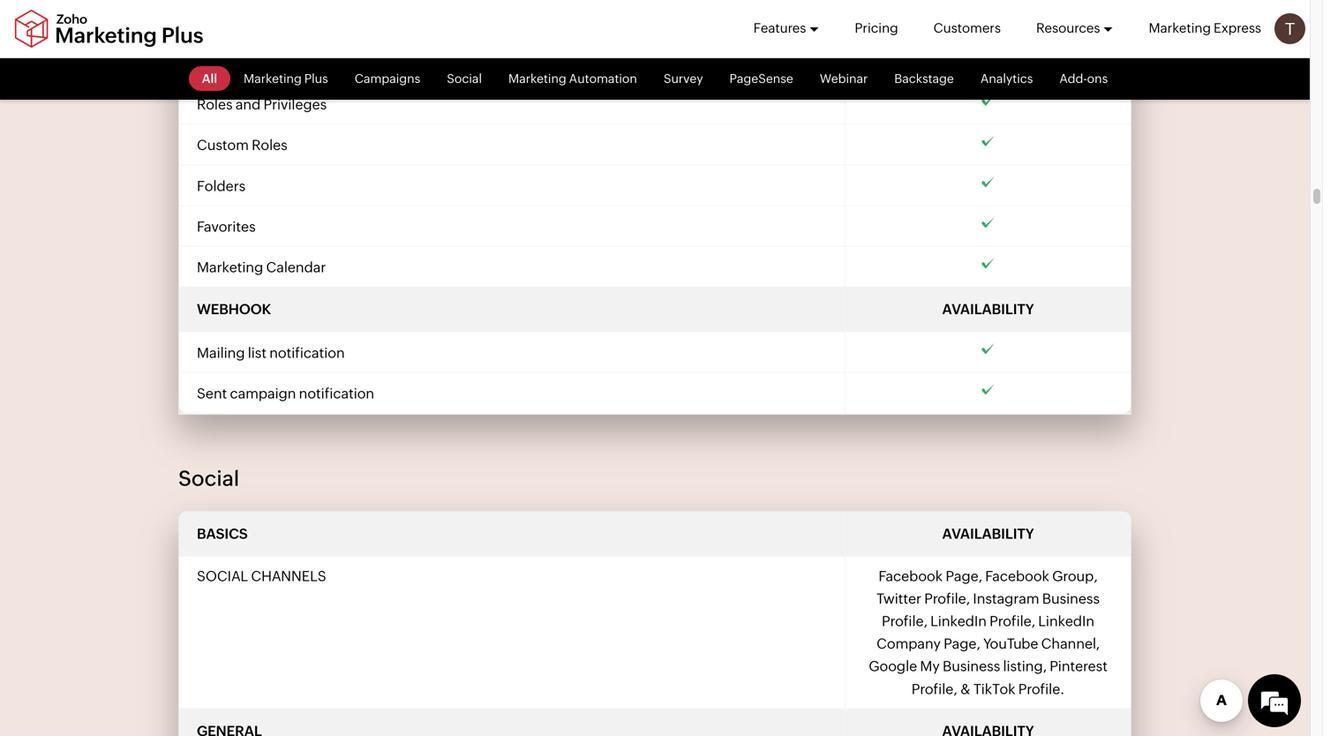 Task type: describe. For each thing, give the bounding box(es) containing it.
approval
[[273, 56, 330, 72]]

basics
[[197, 526, 248, 542]]

email
[[197, 15, 233, 31]]

social
[[197, 568, 248, 584]]

1 vertical spatial social
[[178, 466, 239, 491]]

folders
[[197, 178, 246, 194]]

zoho marketingplus logo image
[[13, 9, 205, 48]]

survey
[[664, 72, 703, 86]]

managerial approval
[[197, 56, 330, 72]]

marketing express link
[[1149, 0, 1262, 56]]

marketing plus
[[244, 72, 328, 86]]

pagesense
[[730, 72, 793, 86]]

1 horizontal spatial roles
[[252, 137, 288, 153]]

youtube
[[983, 636, 1039, 652]]

features link
[[754, 0, 820, 56]]

profile, right twitter
[[924, 590, 970, 607]]

webinar
[[820, 72, 868, 86]]

0 vertical spatial page,
[[946, 568, 983, 584]]

profile.
[[1019, 681, 1065, 697]]

group,
[[1052, 568, 1098, 584]]

availability for basics
[[942, 526, 1034, 542]]

twitter
[[877, 590, 922, 607]]

2 facebook from the left
[[985, 568, 1050, 584]]

marketing express
[[1149, 20, 1262, 36]]

1 vertical spatial page,
[[944, 636, 981, 652]]

limits
[[236, 15, 271, 31]]

list
[[248, 345, 267, 361]]

calendar
[[266, 259, 326, 275]]

0 vertical spatial social
[[447, 72, 482, 86]]

pricing link
[[855, 0, 898, 56]]

webhook
[[197, 301, 271, 317]]

0 horizontal spatial roles
[[197, 96, 233, 113]]

managerial
[[197, 56, 270, 72]]

sent campaign notification
[[197, 386, 374, 402]]

listing,
[[1003, 658, 1047, 675]]

sent
[[197, 386, 227, 402]]

social channels
[[197, 568, 326, 584]]

google
[[869, 658, 917, 675]]

custom roles
[[197, 137, 288, 153]]

analytics
[[981, 72, 1033, 86]]

add-ons
[[1060, 72, 1108, 86]]

&
[[960, 681, 971, 697]]

1 linkedin from the left
[[931, 613, 987, 629]]

profile, up youtube
[[990, 613, 1036, 629]]

marketing for marketing express
[[1149, 20, 1211, 36]]

2 linkedin from the left
[[1038, 613, 1095, 629]]



Task type: vqa. For each thing, say whether or not it's contained in the screenshot.
the Add- at the right
yes



Task type: locate. For each thing, give the bounding box(es) containing it.
instagram
[[973, 590, 1039, 607]]

marketing
[[1149, 20, 1211, 36], [197, 259, 263, 275]]

availability
[[942, 301, 1034, 317], [942, 526, 1034, 542]]

1 vertical spatial business
[[943, 658, 1000, 675]]

roles down all
[[197, 96, 233, 113]]

linkedin up channel,
[[1038, 613, 1095, 629]]

1 horizontal spatial social
[[447, 72, 482, 86]]

pinterest
[[1050, 658, 1108, 675]]

0 horizontal spatial marketing
[[197, 259, 263, 275]]

campaigns
[[355, 72, 420, 86]]

marketing left express
[[1149, 20, 1211, 36]]

1 vertical spatial marketing
[[197, 259, 263, 275]]

channels
[[251, 568, 326, 584]]

marketing automation
[[508, 72, 637, 86]]

1 vertical spatial roles
[[252, 137, 288, 153]]

notification
[[269, 345, 345, 361], [299, 386, 374, 402]]

social
[[447, 72, 482, 86], [178, 466, 239, 491]]

terry turtle image
[[1275, 13, 1306, 44]]

marketing calendar
[[197, 259, 326, 275]]

linkedin
[[931, 613, 987, 629], [1038, 613, 1095, 629]]

profile, up the company
[[882, 613, 928, 629]]

email limits
[[197, 15, 271, 31]]

facebook page, facebook group, twitter profile, instagram business profile, linkedin profile, linkedin company page, youtube channel, google my business listing, pinterest profile, & tiktok profile.
[[869, 568, 1108, 697]]

roles down roles and privileges
[[252, 137, 288, 153]]

resources
[[1036, 20, 1100, 36]]

ons
[[1087, 72, 1108, 86]]

customers link
[[934, 0, 1001, 56]]

0 horizontal spatial linkedin
[[931, 613, 987, 629]]

favorites
[[197, 218, 256, 235]]

my
[[920, 658, 940, 675]]

tiktok
[[974, 681, 1016, 697]]

page,
[[946, 568, 983, 584], [944, 636, 981, 652]]

page, up &
[[944, 636, 981, 652]]

availability for webhook
[[942, 301, 1034, 317]]

1 facebook from the left
[[879, 568, 943, 584]]

notification for mailing list notification
[[269, 345, 345, 361]]

business down group,
[[1042, 590, 1100, 607]]

marketing for marketing calendar
[[197, 259, 263, 275]]

1 horizontal spatial business
[[1042, 590, 1100, 607]]

notification for sent campaign notification
[[299, 386, 374, 402]]

1 horizontal spatial linkedin
[[1038, 613, 1095, 629]]

facebook
[[879, 568, 943, 584], [985, 568, 1050, 584]]

0 vertical spatial business
[[1042, 590, 1100, 607]]

social up the basics in the bottom of the page
[[178, 466, 239, 491]]

0 horizontal spatial facebook
[[879, 568, 943, 584]]

business
[[1042, 590, 1100, 607], [943, 658, 1000, 675]]

mailing list notification
[[197, 345, 345, 361]]

page, up the instagram at the right bottom of the page
[[946, 568, 983, 584]]

company
[[877, 636, 941, 652]]

0 horizontal spatial social
[[178, 466, 239, 491]]

0 vertical spatial marketing
[[1149, 20, 1211, 36]]

and
[[236, 96, 261, 113]]

0 vertical spatial roles
[[197, 96, 233, 113]]

profile,
[[924, 590, 970, 607], [882, 613, 928, 629], [990, 613, 1036, 629], [912, 681, 957, 697]]

roles
[[197, 96, 233, 113], [252, 137, 288, 153]]

resources link
[[1036, 0, 1114, 56]]

1 vertical spatial availability
[[942, 526, 1034, 542]]

backstage
[[894, 72, 954, 86]]

campaign
[[230, 386, 296, 402]]

0 vertical spatial availability
[[942, 301, 1034, 317]]

express
[[1214, 20, 1262, 36]]

1 availability from the top
[[942, 301, 1034, 317]]

channel,
[[1041, 636, 1100, 652]]

0 horizontal spatial business
[[943, 658, 1000, 675]]

add-
[[1060, 72, 1087, 86]]

roles and privileges
[[197, 96, 327, 113]]

custom
[[197, 137, 249, 153]]

0 vertical spatial notification
[[269, 345, 345, 361]]

notification right campaign
[[299, 386, 374, 402]]

1 vertical spatial notification
[[299, 386, 374, 402]]

features
[[754, 20, 806, 36]]

pricing
[[855, 20, 898, 36]]

customers
[[934, 20, 1001, 36]]

profile, down the my
[[912, 681, 957, 697]]

social right campaigns
[[447, 72, 482, 86]]

mailing
[[197, 345, 245, 361]]

facebook up the instagram at the right bottom of the page
[[985, 568, 1050, 584]]

marketing down favorites
[[197, 259, 263, 275]]

facebook up twitter
[[879, 568, 943, 584]]

all
[[202, 72, 217, 86]]

business up &
[[943, 658, 1000, 675]]

1 horizontal spatial marketing
[[1149, 20, 1211, 36]]

1 horizontal spatial facebook
[[985, 568, 1050, 584]]

2 availability from the top
[[942, 526, 1034, 542]]

notification up "sent campaign notification" at bottom left
[[269, 345, 345, 361]]

privileges
[[263, 96, 327, 113]]

linkedin down the instagram at the right bottom of the page
[[931, 613, 987, 629]]



